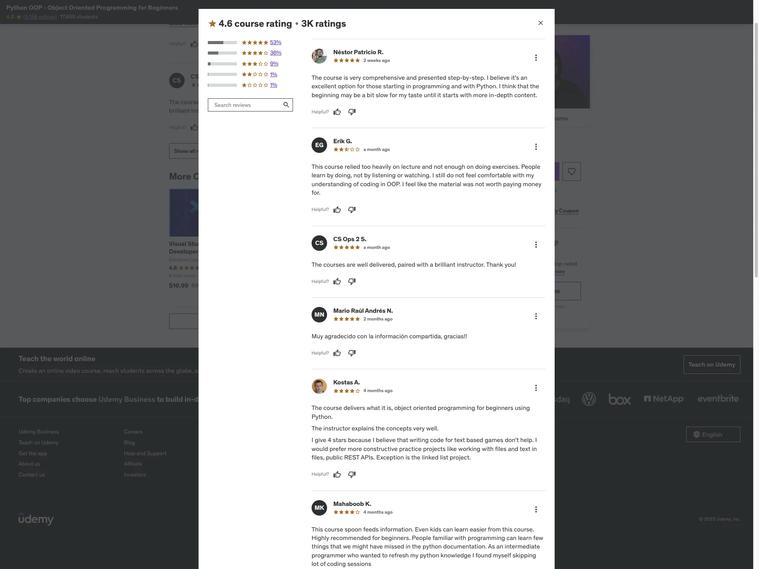 Task type: describe. For each thing, give the bounding box(es) containing it.
investors link
[[124, 470, 223, 481]]

with right the starts
[[460, 91, 472, 99]]

well for mark review by mario raúl andrés n. as helpful icon
[[214, 98, 225, 106]]

the course is very comprehensive and presented step-by-step. i believe it's an excellent option for those starting in programming and with python. i think that the beginning may be a bit slow for my taste until it starts with more in-depth content.
[[312, 74, 540, 99]]

mark review by erik g. as unhelpful image
[[348, 206, 356, 214]]

total for 9 total hours
[[173, 273, 182, 279]]

python loops and looping techniques: beginner to advanced link
[[354, 240, 430, 263]]

mark review by kostas a. as unhelpful image
[[348, 471, 356, 479]]

from
[[488, 526, 501, 533]]

not up "still" in the right of the page
[[434, 163, 443, 170]]

a month ago for this
[[364, 146, 390, 152]]

ago for mark review by mario raúl andrés n. as unhelpful icon for mark review by mario raúl andrés n. as helpful icon
[[384, 82, 392, 87]]

loops
[[376, 240, 393, 248]]

(212)
[[392, 265, 402, 271]]

1 vertical spatial mark review by cs ops 2 s. as helpful image
[[333, 278, 341, 285]]

across
[[146, 367, 164, 375]]

and inside this course relied too heavily on lecture and not enough on doing exercises.  people learn by doing, not by listening or watching.  i still do not feel comfortable with my understanding of coding in oop.  i feel like the material was not worth paying money for.
[[422, 163, 433, 170]]

2023:
[[203, 247, 219, 255]]

stars
[[333, 436, 347, 444]]

0 horizontal spatial 4.6
[[6, 13, 14, 20]]

reach
[[103, 367, 119, 375]]

oop.
[[387, 180, 401, 188]]

coding inside this course spoon feeds information. even kids can learn easier from this course. highly recommended for beginners. people familiar with programming can learn few things that we might have missed in the python documentation. as an intermediate programmer who wanted to refresh my python knowledge i found myself skipping lot of coding sessions
[[327, 560, 346, 568]]

code
[[208, 240, 223, 248]]

mario raúl andrés n. for mark review by mario raúl andrés n. as unhelpful icon for mark review by mario raúl andrés n. as helpful image
[[334, 307, 393, 315]]

estefania for python loops and looping techniques: beginner to advanced
[[354, 257, 374, 263]]

plan.
[[524, 268, 536, 275]]

1 horizontal spatial beginner
[[322, 273, 341, 279]]

people inside this course spoon feeds information. even kids can learn easier from this course. highly recommended for beginners. people familiar with programming can learn few things that we might have missed in the python documentation. as an intermediate programmer who wanted to refresh my python knowledge i found myself skipping lot of coding sessions
[[412, 534, 432, 542]]

mark review by néstor patricio r. as helpful image for mark review by néstor patricio r. as unhelpful image
[[191, 40, 198, 48]]

the inside the courses are well delivered, paired with a brilliant instructor. thank you!
[[169, 98, 179, 106]]

for inside i give 4 stars because i believe that writing code for text based games don't help. i would prefer more constructive practice projects like working with files and text in files, public rest apis. exception is the linked list project.
[[446, 436, 453, 444]]

small image
[[693, 431, 701, 439]]

the left the globe,
[[166, 367, 175, 375]]

2 1% from the top
[[270, 81, 277, 88]]

visual studio code for developers 2023: beginner to advanced
[[169, 240, 254, 263]]

2 horizontal spatial learn
[[518, 534, 532, 542]]

by-
[[463, 74, 472, 81]]

more inside i give 4 stars because i believe that writing code for text based games don't help. i would prefer more constructive practice projects like working with files and text in files, public rest apis. exception is the linked list project.
[[348, 445, 362, 453]]

mark review by kostas a. as helpful image
[[333, 471, 341, 479]]

months down k.
[[368, 509, 384, 515]]

0 horizontal spatial feel
[[406, 180, 416, 188]]

get inside get this course, plus 11,000+ of our top-rated courses, with personal plan.
[[468, 260, 477, 267]]

s. inside dialog
[[361, 235, 367, 243]]

python oop - object oriented programming for beginners
[[6, 3, 178, 11]]

this for get
[[478, 260, 487, 267]]

do
[[447, 171, 454, 179]]

2 months ago for mark review by mario raúl andrés n. as unhelpful icon for mark review by mario raúl andrés n. as helpful icon
[[363, 82, 392, 87]]

python. inside the course is very comprehensive and presented step-by-step. i believe it's an excellent option for those starting in programming and with python. i think that the beginning may be a bit slow for my taste until it starts with more in-depth content.
[[477, 82, 498, 90]]

0 vertical spatial a month ago
[[221, 82, 248, 87]]

for inside this course spoon feeds information. even kids can learn easier from this course. highly recommended for beginners. people familiar with programming can learn few things that we might have missed in the python documentation. as an intermediate programmer who wanted to refresh my python knowledge i found myself skipping lot of coding sessions
[[373, 534, 380, 542]]

wishlist image
[[567, 167, 577, 176]]

estefania cassingena navone for solve
[[262, 257, 323, 263]]

9%
[[270, 60, 279, 67]]

0 horizontal spatial cs ops 2 s.
[[191, 72, 224, 80]]

xsmall image
[[294, 21, 300, 27]]

información for mark review by mario raúl andrés n. as unhelpful icon for mark review by mario raúl andrés n. as helpful image
[[375, 332, 408, 340]]

not down 'relied'
[[354, 171, 363, 179]]

paired for mark review by mario raúl andrés n. as helpful image
[[398, 261, 416, 268]]

1 vertical spatial us
[[39, 471, 45, 478]]

i give 4 stars because i believe that writing code for text based games don't help. i would prefer more constructive practice projects like working with files and text in files, public rest apis. exception is the linked list project.
[[312, 436, 537, 462]]

get this course, plus 11,000+ of our top-rated courses, with personal plan.
[[468, 260, 578, 275]]

ratings
[[316, 17, 346, 29]]

0 vertical spatial python
[[423, 543, 442, 551]]

$10.99 $94.99
[[169, 282, 209, 289]]

36%
[[270, 49, 282, 56]]

is inside i give 4 stars because i believe that writing code for text based games don't help. i would prefer more constructive practice projects like working with files and text in files, public rest apis. exception is the linked list project.
[[406, 454, 410, 462]]

instructor
[[324, 425, 350, 432]]

30-day money-back guarantee
[[492, 187, 558, 193]]

thank for mark review by mario raúl andrés n. as helpful image
[[487, 261, 504, 268]]

for inside try personal plan for free link
[[540, 287, 548, 295]]

beginners
[[148, 3, 178, 11]]

my inside this course relied too heavily on lecture and not enough on doing exercises.  people learn by doing, not by listening or watching.  i still do not feel comfortable with my understanding of coding in oop.  i feel like the material was not worth paying money for.
[[526, 171, 535, 179]]

1 show more from the left
[[169, 20, 198, 27]]

this for preview
[[521, 95, 532, 102]]

230 lectures
[[199, 273, 225, 279]]

get the app link
[[19, 448, 118, 459]]

a left loops
[[364, 244, 366, 250]]

andrés for mark review by mario raúl andrés n. as unhelpful icon for mark review by mario raúl andrés n. as helpful icon
[[364, 72, 385, 80]]

of inside this course spoon feeds information. even kids can learn easier from this course. highly recommended for beginners. people familiar with programming can learn few things that we might have missed in the python documentation. as an intermediate programmer who wanted to refresh my python knowledge i found myself skipping lot of coding sessions
[[320, 560, 326, 568]]

thank for mark review by mario raúl andrés n. as helpful icon
[[221, 107, 238, 114]]

course inside 'button'
[[516, 167, 536, 175]]

cs ops 2 s. inside dialog
[[334, 235, 367, 243]]

1 vertical spatial udemy business link
[[19, 427, 118, 438]]

0 horizontal spatial mark review by cs ops 2 s. as helpful image
[[191, 124, 198, 131]]

explains
[[352, 425, 375, 432]]

1 1% from the top
[[270, 71, 277, 78]]

volkswagen image
[[581, 391, 598, 408]]

instructor. for mark review by néstor patricio r. as unhelpful icon
[[457, 261, 485, 268]]

0 vertical spatial us
[[35, 461, 40, 468]]

top companies choose udemy business to build in-demand career skills.
[[19, 395, 267, 404]]

0 horizontal spatial in-
[[185, 395, 194, 404]]

ratings)
[[39, 13, 57, 20]]

students inside teach the world online create an online video course, reach students across the globe, and earn money
[[120, 367, 145, 375]]

2 up techniques:
[[356, 235, 360, 243]]

estefania cassingena navone link
[[243, 171, 372, 183]]

1 vertical spatial can
[[507, 534, 517, 542]]

build
[[166, 395, 183, 404]]

1 horizontal spatial learn
[[455, 526, 469, 533]]

programming inside the course delivers what it is, object oriented programming for beginners using python.
[[438, 404, 476, 412]]

be
[[354, 91, 361, 99]]

the courses are well delivered, paired with a brilliant instructor. thank you! for mark review by mario raúl andrés n. as helpful icon
[[169, 98, 291, 114]]

0 horizontal spatial s.
[[218, 72, 224, 80]]

prefer
[[330, 445, 346, 453]]

that inside i give 4 stars because i believe that writing code for text based games don't help. i would prefer more constructive practice projects like working with files and text in files, public rest apis. exception is the linked list project.
[[397, 436, 408, 444]]

with inside this course spoon feeds information. even kids can learn easier from this course. highly recommended for beginners. people familiar with programming can learn few things that we might have missed in the python documentation. as an intermediate programmer who wanted to refresh my python knowledge i found myself skipping lot of coding sessions
[[455, 534, 467, 542]]

exercises
[[284, 240, 311, 248]]

months for mark review by kostas a. as helpful image at the left bottom
[[368, 388, 384, 394]]

people inside this course relied too heavily on lecture and not enough on doing exercises.  people learn by doing, not by listening or watching.  i still do not feel comfortable with my understanding of coding in oop.  i feel like the material was not worth paying money for.
[[522, 163, 541, 170]]

2 show more button from the left
[[311, 16, 339, 31]]

1 vertical spatial python
[[420, 552, 440, 559]]

instructor. for mark review by néstor patricio r. as unhelpful image
[[191, 107, 219, 114]]

course inside button
[[533, 95, 553, 102]]

additional actions for review by mario raúl andrés n. image
[[532, 312, 541, 321]]

that inside this course spoon feeds information. even kids can learn easier from this course. highly recommended for beginners. people familiar with programming can learn few things that we might have missed in the python documentation. as an intermediate programmer who wanted to refresh my python knowledge i found myself skipping lot of coding sessions
[[331, 543, 342, 551]]

the inside the course is very comprehensive and presented step-by-step. i believe it's an excellent option for those starting in programming and with python. i think that the beginning may be a bit slow for my taste until it starts with more in-depth content.
[[530, 82, 540, 90]]

what
[[367, 404, 380, 412]]

n. for mark review by mario raúl andrés n. as helpful icon
[[386, 72, 392, 80]]

more down top-
[[552, 268, 565, 275]]

0 horizontal spatial online
[[47, 367, 64, 375]]

on up eventbrite image
[[707, 361, 715, 368]]

navone for python loops and looping techniques: beginner to advanced
[[400, 257, 416, 263]]

teach for on
[[689, 361, 706, 368]]

delivers
[[344, 404, 365, 412]]

100+
[[311, 247, 325, 255]]

would
[[312, 445, 328, 453]]

and down step-
[[452, 82, 462, 90]]

to inside visual studio code for developers 2023: beginner to advanced
[[248, 247, 254, 255]]

the inside udemy business teach on udemy get the app about us contact us
[[29, 450, 37, 457]]

projects
[[423, 445, 446, 453]]

mark review by néstor patricio r. as unhelpful image
[[348, 108, 356, 116]]

oriented
[[414, 404, 437, 412]]

i left "still" in the right of the page
[[433, 171, 434, 179]]

money inside this course relied too heavily on lecture and not enough on doing exercises.  people learn by doing, not by listening or watching.  i still do not feel comfortable with my understanding of coding in oop.  i feel like the material was not worth paying money for.
[[523, 180, 542, 188]]

for inside python exercises for beginners: solve 100+ coding challenges
[[312, 240, 320, 248]]

with down 9%
[[274, 98, 286, 106]]

brilliant for mark review by néstor patricio r. as unhelpful image
[[169, 107, 190, 114]]

and inside python loops and looping techniques: beginner to advanced
[[395, 240, 406, 248]]

beginner inside visual studio code for developers 2023: beginner to advanced
[[221, 247, 247, 255]]

python for python exercises for beginners: solve 100+ coding challenges
[[262, 240, 282, 248]]

mn for mark review by mario raúl andrés n. as helpful image
[[315, 311, 325, 319]]

with down 'by-'
[[464, 82, 475, 90]]

courses for mark review by néstor patricio r. as unhelpful image
[[181, 98, 203, 106]]

total for 11.5 total hours $9.99
[[362, 273, 372, 279]]

to inside the subscribe to udemy's top courses
[[506, 238, 513, 247]]

looping
[[407, 240, 430, 248]]

my inside this course spoon feeds information. even kids can learn easier from this course. highly recommended for beginners. people familiar with programming can learn few things that we might have missed in the python documentation. as an intermediate programmer who wanted to refresh my python knowledge i found myself skipping lot of coding sessions
[[411, 552, 419, 559]]

programmer
[[312, 552, 346, 559]]

using
[[515, 404, 530, 412]]

la for mark review by mario raúl andrés n. as unhelpful icon for mark review by mario raúl andrés n. as helpful image
[[369, 332, 374, 340]]

intermediate
[[505, 543, 540, 551]]

muy agradecido con la información compartida, gracias!! for mark review by mario raúl andrés n. as unhelpful icon for mark review by mario raúl andrés n. as helpful icon
[[311, 98, 407, 114]]

in inside this course relied too heavily on lecture and not enough on doing exercises.  people learn by doing, not by listening or watching.  i still do not feel comfortable with my understanding of coding in oop.  i feel like the material was not worth paying money for.
[[381, 180, 386, 188]]

i right step.
[[487, 74, 489, 81]]

an inside teach the world online create an online video course, reach students across the globe, and earn money
[[39, 367, 45, 375]]

1 horizontal spatial by
[[327, 171, 334, 179]]

visual
[[169, 240, 186, 248]]

in inside this course spoon feeds information. even kids can learn easier from this course. highly recommended for beginners. people familiar with programming can learn few things that we might have missed in the python documentation. as an intermediate programmer who wanted to refresh my python knowledge i found myself skipping lot of coding sessions
[[406, 543, 411, 551]]

course, inside teach the world online create an online video course, reach students across the globe, and earn money
[[82, 367, 102, 375]]

raúl for mark review by mario raúl andrés n. as unhelpful icon for mark review by mario raúl andrés n. as helpful icon
[[350, 72, 363, 80]]

0 vertical spatial teach on udemy link
[[684, 356, 741, 374]]

career
[[224, 395, 246, 404]]

ops inside dialog
[[343, 235, 355, 243]]

ago for mark review by erik g. as unhelpful icon
[[382, 146, 390, 152]]

affiliate link
[[124, 459, 223, 470]]

the instructor explains the concepts very well.
[[312, 425, 439, 432]]

0 vertical spatial feel
[[466, 171, 477, 179]]

more left medium image
[[184, 20, 198, 27]]

udemy up app
[[42, 439, 59, 446]]

show down beginners
[[169, 20, 183, 27]]

udemy image
[[19, 513, 54, 526]]

starting
[[383, 82, 405, 90]]

i left "give"
[[312, 436, 314, 444]]

udemy up the about at left bottom
[[19, 429, 36, 436]]

2 for mark review by mario raúl andrés n. as helpful icon
[[363, 82, 366, 87]]

la for mark review by mario raúl andrés n. as unhelpful icon for mark review by mario raúl andrés n. as helpful icon
[[368, 98, 373, 106]]

cassingena for python exercises for beginners: solve 100+ coding challenges
[[282, 257, 306, 263]]

course for the course delivers what it is, object oriented programming for beginners using python.
[[324, 404, 342, 412]]

0 horizontal spatial can
[[443, 526, 453, 533]]

2 down 9% button
[[213, 72, 217, 80]]

36% button
[[208, 49, 294, 57]]

i left think
[[499, 82, 501, 90]]

delivered, for mark review by mario raúl andrés n. as helpful image
[[370, 261, 397, 268]]

advanced inside visual studio code for developers 2023: beginner to advanced
[[169, 255, 198, 263]]

gracias!! for mark review by mario raúl andrés n. as unhelpful icon for mark review by mario raúl andrés n. as helpful image
[[444, 332, 467, 340]]

i right oop.
[[403, 180, 404, 188]]

is inside the course is very comprehensive and presented step-by-step. i believe it's an excellent option for those starting in programming and with python. i think that the beginning may be a bit slow for my taste until it starts with more in-depth content.
[[344, 74, 348, 81]]

at
[[503, 304, 507, 309]]

0 horizontal spatial by
[[231, 171, 241, 183]]

this for this course relied too heavily on lecture and not enough on doing exercises.  people learn by doing, not by listening or watching.  i still do not feel comfortable with my understanding of coding in oop.  i feel like the material was not worth paying money for.
[[312, 163, 323, 170]]

show all reviews
[[174, 148, 216, 155]]

0 vertical spatial business
[[124, 395, 155, 404]]

easier
[[470, 526, 487, 533]]

my inside the course is very comprehensive and presented step-by-step. i believe it's an excellent option for those starting in programming and with python. i think that the beginning may be a bit slow for my taste until it starts with more in-depth content.
[[399, 91, 407, 99]]

cancel
[[509, 313, 523, 319]]

apply
[[544, 207, 558, 214]]

coupon
[[560, 207, 579, 214]]

navone down 'relied'
[[339, 171, 372, 183]]

all
[[190, 148, 195, 155]]

a down looping
[[430, 261, 434, 268]]

2 horizontal spatial 4.6
[[219, 17, 233, 29]]

public
[[326, 454, 343, 462]]

comfortable
[[478, 171, 512, 179]]

or inside this course relied too heavily on lecture and not enough on doing exercises.  people learn by doing, not by listening or watching.  i still do not feel comfortable with my understanding of coding in oop.  i feel like the material was not worth paying money for.
[[398, 171, 403, 179]]

with down looping
[[417, 261, 429, 268]]

i right the help.
[[536, 436, 537, 444]]

starting
[[485, 304, 502, 309]]

the inside the course delivers what it is, object oriented programming for beginners using python.
[[312, 404, 322, 412]]

erik
[[334, 137, 345, 145]]

and inside teach the world online create an online video course, reach students across the globe, and earn money
[[195, 367, 205, 375]]

in- inside the course is very comprehensive and presented step-by-step. i believe it's an excellent option for those starting in programming and with python. i think that the beginning may be a bit slow for my taste until it starts with more in-depth content.
[[489, 91, 497, 99]]

of inside this course relied too heavily on lecture and not enough on doing exercises.  people learn by doing, not by listening or watching.  i still do not feel comfortable with my understanding of coding in oop.  i feel like the material was not worth paying money for.
[[354, 180, 359, 188]]

a up search reviews text box
[[221, 82, 224, 87]]

things
[[312, 543, 329, 551]]

2 for mark review by mario raúl andrés n. as helpful image
[[364, 316, 367, 322]]

néstor
[[334, 48, 353, 56]]

months for mark review by mario raúl andrés n. as helpful image
[[367, 316, 384, 322]]

teams button
[[528, 109, 591, 128]]

néstor patricio r.
[[334, 48, 384, 56]]

and up "taste"
[[407, 74, 417, 81]]

heavily
[[373, 163, 392, 170]]

0 vertical spatial udemy business link
[[98, 395, 155, 404]]

believe inside i give 4 stars because i believe that writing code for text based games don't help. i would prefer more constructive practice projects like working with files and text in files, public rest apis. exception is the linked list project.
[[376, 436, 396, 444]]

helpful? up show all reviews at the left top
[[169, 124, 186, 130]]

a left the beginning at left top
[[288, 98, 291, 106]]

contact us link
[[19, 470, 118, 481]]

with inside get this course, plus 11,000+ of our top-rated courses, with personal plan.
[[490, 268, 500, 275]]

more right 3k
[[326, 20, 339, 27]]

2 weeks ago
[[364, 57, 390, 63]]

course for this course spoon feeds information. even kids can learn easier from this course. highly recommended for beginners. people familiar with programming can learn few things that we might have missed in the python documentation. as an intermediate programmer who wanted to refresh my python knowledge i found myself skipping lot of coding sessions
[[325, 526, 344, 533]]

i up the constructive
[[373, 436, 375, 444]]

1 vertical spatial text
[[520, 445, 531, 453]]

gracias!! for mark review by mario raúl andrés n. as unhelpful icon for mark review by mario raúl andrés n. as helpful icon
[[345, 107, 369, 114]]

mark review by mario raúl andrés n. as unhelpful image for mark review by mario raúl andrés n. as helpful image
[[348, 350, 356, 357]]

a inside the course is very comprehensive and presented step-by-step. i believe it's an excellent option for those starting in programming and with python. i think that the beginning may be a bit slow for my taste until it starts with more in-depth content.
[[362, 91, 366, 99]]

11.5 total hours $9.99
[[354, 273, 385, 289]]

0 vertical spatial students
[[77, 13, 98, 20]]

1 horizontal spatial 4.6
[[169, 264, 177, 271]]

about
[[19, 461, 33, 468]]

more inside the course is very comprehensive and presented step-by-step. i believe it's an excellent option for those starting in programming and with python. i think that the beginning may be a bit slow for my taste until it starts with more in-depth content.
[[474, 91, 488, 99]]

earn
[[207, 367, 219, 375]]

lectures
[[209, 273, 225, 279]]

the inside the course is very comprehensive and presented step-by-step. i believe it's an excellent option for those starting in programming and with python. i think that the beginning may be a bit slow for my taste until it starts with more in-depth content.
[[312, 74, 322, 81]]

this for buy
[[504, 167, 515, 175]]

to inside this course spoon feeds information. even kids can learn easier from this course. highly recommended for beginners. people familiar with programming can learn few things that we might have missed in the python documentation. as an intermediate programmer who wanted to refresh my python knowledge i found myself skipping lot of coding sessions
[[382, 552, 388, 559]]

on left doing
[[467, 163, 474, 170]]

missed
[[385, 543, 404, 551]]

solve
[[294, 247, 310, 255]]

30-
[[492, 187, 499, 193]]

course for this course relied too heavily on lecture and not enough on doing exercises.  people learn by doing, not by listening or watching.  i still do not feel comfortable with my understanding of coding in oop.  i feel like the material was not worth paying money for.
[[325, 163, 344, 170]]

0 vertical spatial online
[[74, 354, 96, 363]]

the inside this course relied too heavily on lecture and not enough on doing exercises.  people learn by doing, not by listening or watching.  i still do not feel comfortable with my understanding of coding in oop.  i feel like the material was not worth paying money for.
[[429, 180, 438, 188]]

close modal image
[[537, 19, 545, 27]]

dialog containing 4.6 course rating
[[199, 9, 555, 569]]

off
[[537, 137, 544, 145]]

sessions
[[348, 560, 372, 568]]

that inside the course is very comprehensive and presented step-by-step. i believe it's an excellent option for those starting in programming and with python. i think that the beginning may be a bit slow for my taste until it starts with more in-depth content.
[[518, 82, 529, 90]]

udemy right choose on the bottom of the page
[[98, 395, 123, 404]]

show inside 'button'
[[174, 148, 188, 155]]

con for mark review by mario raúl andrés n. as helpful icon
[[356, 98, 367, 106]]

coding inside this course relied too heavily on lecture and not enough on doing exercises.  people learn by doing, not by listening or watching.  i still do not feel comfortable with my understanding of coding in oop.  i feel like the material was not worth paying money for.
[[360, 180, 379, 188]]

compartida, for mark review by mario raúl andrés n. as unhelpful icon for mark review by mario raúl andrés n. as helpful image
[[410, 332, 443, 340]]

udemy up eventbrite image
[[716, 361, 736, 368]]

1 vertical spatial personal
[[499, 287, 524, 295]]

content.
[[515, 91, 538, 99]]

in inside i give 4 stars because i believe that writing code for text based games don't help. i would prefer more constructive practice projects like working with files and text in files, public rest apis. exception is the linked list project.
[[532, 445, 537, 453]]

top-
[[554, 260, 565, 267]]

teach on udemy
[[689, 361, 736, 368]]

agradecido for mark review by mario raúl andrés n. as helpful icon
[[324, 98, 355, 106]]

con for mark review by mario raúl andrés n. as helpful image
[[357, 332, 368, 340]]

k.
[[366, 500, 372, 508]]

1 horizontal spatial or
[[523, 225, 527, 231]]

and inside careers blog help and support affiliate investors
[[137, 450, 146, 457]]



Task type: locate. For each thing, give the bounding box(es) containing it.
i inside this course spoon feeds information. even kids can learn easier from this course. highly recommended for beginners. people familiar with programming can learn few things that we might have missed in the python documentation. as an intermediate programmer who wanted to refresh my python knowledge i found myself skipping lot of coding sessions
[[473, 552, 474, 559]]

1 vertical spatial mark review by mario raúl andrés n. as unhelpful image
[[348, 350, 356, 357]]

mark review by cs ops 2 s. as unhelpful image
[[348, 278, 356, 285]]

0 vertical spatial 1% button
[[208, 71, 294, 78]]

instructor. inside the courses are well delivered, paired with a brilliant instructor. thank you!
[[191, 107, 219, 114]]

1 horizontal spatial can
[[507, 534, 517, 542]]

additional actions for review by mahaboob k. image
[[532, 505, 541, 514]]

estefania cassingena navone
[[169, 257, 231, 263], [262, 257, 323, 263], [354, 257, 416, 263]]

cassingena for visual studio code for developers 2023: beginner to advanced
[[190, 257, 214, 263]]

3k ratings
[[302, 17, 346, 29]]

ago for mark review by mario raúl andrés n. as unhelpful icon for mark review by mario raúl andrés n. as helpful image
[[385, 316, 393, 322]]

on inside udemy business teach on udemy get the app about us contact us
[[34, 439, 40, 446]]

1 1% button from the top
[[208, 71, 294, 78]]

helpful? left mark review by néstor patricio r. as unhelpful image
[[169, 41, 186, 47]]

hours for 11.5 total hours $9.99
[[373, 273, 385, 279]]

mn for mark review by mario raúl andrés n. as helpful icon
[[314, 76, 324, 84]]

the left 'world' in the left bottom of the page
[[40, 354, 52, 363]]

course up 53% button
[[235, 17, 264, 29]]

0 vertical spatial course,
[[489, 260, 506, 267]]

kids
[[430, 526, 442, 533]]

© 2023 udemy, inc.
[[700, 516, 741, 522]]

step-
[[448, 74, 463, 81]]

get up the about at left bottom
[[19, 450, 27, 457]]

comprehensive
[[363, 74, 405, 81]]

course for 4.6 course rating
[[235, 17, 264, 29]]

mark review by néstor patricio r. as unhelpful image
[[205, 40, 213, 48]]

1 vertical spatial online
[[47, 367, 64, 375]]

helpful? for mark review by cs ops 2 s. as unhelpful image
[[312, 278, 329, 284]]

1 vertical spatial muy agradecido con la información compartida, gracias!!
[[312, 332, 467, 340]]

0 horizontal spatial business
[[37, 429, 59, 436]]

4 for kostas a.
[[364, 388, 367, 394]]

is down practice
[[406, 454, 410, 462]]

even
[[415, 526, 429, 533]]

total
[[173, 273, 182, 279], [362, 273, 372, 279]]

this course relied too heavily on lecture and not enough on doing exercises.  people learn by doing, not by listening or watching.  i still do not feel comfortable with my understanding of coding in oop.  i feel like the material was not worth paying money for.
[[312, 163, 542, 196]]

months for mark review by mario raúl andrés n. as helpful icon
[[366, 82, 383, 87]]

1 horizontal spatial mark review by néstor patricio r. as helpful image
[[333, 108, 341, 116]]

mark review by mario raúl andrés n. as unhelpful image up g.
[[347, 124, 355, 131]]

additional actions for review by cs ops 2 s. image
[[532, 240, 541, 249]]

cassingena for python loops and looping techniques: beginner to advanced
[[375, 257, 399, 263]]

1 vertical spatial of
[[539, 260, 544, 267]]

$9.99
[[354, 282, 371, 289]]

mn up the beginning at left top
[[314, 76, 324, 84]]

additional actions for review by erik g. image
[[532, 142, 541, 151]]

2 this from the top
[[312, 526, 323, 533]]

estefania for visual studio code for developers 2023: beginner to advanced
[[169, 257, 189, 263]]

with inside i give 4 stars because i believe that writing code for text based games don't help. i would prefer more constructive practice projects like working with files and text in files, public rest apis. exception is the linked list project.
[[482, 445, 494, 453]]

0 vertical spatial my
[[399, 91, 407, 99]]

beginner up (212)
[[390, 247, 416, 255]]

the course delivers what it is, object oriented programming for beginners using python.
[[312, 404, 530, 421]]

muy agradecido con la información compartida, gracias!! for mark review by mario raúl andrés n. as unhelpful icon for mark review by mario raúl andrés n. as helpful image
[[312, 332, 467, 340]]

navone for python exercises for beginners: solve 100+ coding challenges
[[308, 257, 323, 263]]

1 4 months ago from the top
[[364, 388, 393, 394]]

mario for mark review by mario raúl andrés n. as helpful image
[[334, 307, 350, 315]]

total right 9
[[173, 273, 182, 279]]

brilliant inside dialog
[[435, 261, 456, 268]]

mahaboob k.
[[334, 500, 372, 508]]

1 vertical spatial an
[[39, 367, 45, 375]]

python inside python loops and looping techniques: beginner to advanced
[[354, 240, 375, 248]]

mario raúl andrés n. inside dialog
[[334, 307, 393, 315]]

2 for mark review by néstor patricio r. as helpful icon related to mark review by néstor patricio r. as unhelpful icon
[[364, 57, 367, 63]]

programming down the presented
[[413, 82, 450, 90]]

ago for mark review by cs ops 2 s. as unhelpful image
[[382, 244, 390, 250]]

gracias!! inside dialog
[[444, 332, 467, 340]]

estefania for python exercises for beginners: solve 100+ coding challenges
[[262, 257, 281, 263]]

python for python loops and looping techniques: beginner to advanced
[[354, 240, 375, 248]]

by up understanding
[[327, 171, 334, 179]]

eventbrite image
[[697, 391, 741, 408]]

1 vertical spatial coding
[[327, 560, 346, 568]]

3k
[[302, 17, 314, 29]]

money-
[[508, 187, 524, 193]]

beginner inside python loops and looping techniques: beginner to advanced
[[390, 247, 416, 255]]

teach inside teach on udemy link
[[689, 361, 706, 368]]

0 horizontal spatial ops
[[200, 72, 212, 80]]

muy
[[311, 98, 322, 106], [312, 332, 323, 340]]

course up doing, at the top left of the page
[[325, 163, 344, 170]]

1 horizontal spatial mark review by cs ops 2 s. as helpful image
[[333, 278, 341, 285]]

0 horizontal spatial students
[[77, 13, 98, 20]]

udemy business link up 'get the app' link
[[19, 427, 118, 438]]

muy agradecido con la información compartida, gracias!! inside dialog
[[312, 332, 467, 340]]

course for the course is very comprehensive and presented step-by-step. i believe it's an excellent option for those starting in programming and with python. i think that the beginning may be a bit slow for my taste until it starts with more in-depth content.
[[324, 74, 342, 81]]

0 vertical spatial s.
[[218, 72, 224, 80]]

are for mark review by mario raúl andrés n. as helpful image
[[347, 261, 356, 268]]

ago for "mark review by kostas a. as unhelpful" image
[[385, 388, 393, 394]]

and down don't in the right bottom of the page
[[508, 445, 519, 453]]

compartida, inside dialog
[[410, 332, 443, 340]]

$94.99
[[192, 282, 209, 289]]

1 vertical spatial 2 months ago
[[364, 316, 393, 322]]

and right help
[[137, 450, 146, 457]]

mark review by néstor patricio r. as helpful image for mark review by néstor patricio r. as unhelpful icon
[[333, 108, 341, 116]]

like up list
[[448, 445, 457, 453]]

course up instructor
[[324, 404, 342, 412]]

1 horizontal spatial very
[[414, 425, 425, 432]]

1 horizontal spatial delivered,
[[370, 261, 397, 268]]

relied
[[345, 163, 361, 170]]

it right until
[[438, 91, 441, 99]]

2 show more from the left
[[311, 20, 339, 27]]

0 horizontal spatial people
[[412, 534, 432, 542]]

1 vertical spatial compartida,
[[410, 332, 443, 340]]

for inside the course delivers what it is, object oriented programming for beginners using python.
[[477, 404, 485, 412]]

0 vertical spatial thank
[[221, 107, 238, 114]]

are for mark review by mario raúl andrés n. as helpful icon
[[204, 98, 213, 106]]

estefania cassingena navone for developers
[[169, 257, 231, 263]]

programming for step-
[[413, 82, 450, 90]]

apply coupon
[[544, 207, 579, 214]]

give
[[315, 436, 326, 444]]

1 vertical spatial teach on udemy link
[[19, 438, 118, 448]]

1 horizontal spatial paired
[[398, 261, 416, 268]]

1 horizontal spatial teach on udemy link
[[684, 356, 741, 374]]

2 vertical spatial 4
[[364, 509, 367, 515]]

lecture
[[402, 163, 421, 170]]

course, inside get this course, plus 11,000+ of our top-rated courses, with personal plan.
[[489, 260, 506, 267]]

in up "taste"
[[406, 82, 411, 90]]

1 vertical spatial the courses are well delivered, paired with a brilliant instructor. thank you!
[[312, 261, 517, 268]]

helpful? for mark review by erik g. as unhelpful icon
[[312, 207, 329, 212]]

with down games
[[482, 445, 494, 453]]

2 4 months ago from the top
[[364, 509, 393, 515]]

i left found
[[473, 552, 474, 559]]

1% button
[[208, 71, 294, 78], [208, 81, 294, 89]]

helpful? for "mark review by kostas a. as unhelpful" image
[[312, 472, 329, 477]]

helpful? for mark review by mario raúl andrés n. as unhelpful icon for mark review by mario raúl andrés n. as helpful image
[[312, 350, 329, 356]]

1 vertical spatial courses
[[468, 247, 496, 257]]

teach inside teach the world online create an online video course, reach students across the globe, and earn money
[[19, 354, 39, 363]]

212 reviews element
[[392, 265, 402, 271]]

0 vertical spatial n.
[[386, 72, 392, 80]]

brilliant inside the courses are well delivered, paired with a brilliant instructor. thank you!
[[169, 107, 190, 114]]

advanced up "4.5"
[[354, 255, 383, 263]]

andrés inside dialog
[[365, 307, 386, 315]]

2 vertical spatial courses
[[324, 261, 345, 268]]

raúl for mark review by mario raúl andrés n. as unhelpful icon for mark review by mario raúl andrés n. as helpful image
[[351, 307, 364, 315]]

helpful? for mark review by mario raúl andrés n. as unhelpful icon for mark review by mario raúl andrés n. as helpful icon
[[311, 124, 328, 130]]

0 horizontal spatial show more
[[169, 20, 198, 27]]

1 horizontal spatial show more button
[[311, 16, 339, 31]]

kostas a.
[[334, 379, 360, 386]]

netapp image
[[643, 391, 687, 408]]

muy down excellent
[[311, 98, 322, 106]]

helpful? left mark review by erik g. as helpful 'icon'
[[312, 207, 329, 212]]

app
[[38, 450, 47, 457]]

months down $9.99
[[367, 316, 384, 322]]

an
[[521, 74, 528, 81], [39, 367, 45, 375], [497, 543, 504, 551]]

2 horizontal spatial my
[[526, 171, 535, 179]]

0 horizontal spatial like
[[418, 180, 427, 188]]

0 vertical spatial learn
[[312, 171, 326, 179]]

andrés for mark review by mario raúl andrés n. as unhelpful icon for mark review by mario raúl andrés n. as helpful image
[[365, 307, 386, 315]]

back
[[524, 187, 535, 193]]

delivered, for mark review by mario raúl andrés n. as helpful icon
[[227, 98, 254, 106]]

programming
[[413, 82, 450, 90], [438, 404, 476, 412], [468, 534, 506, 542]]

in inside the course is very comprehensive and presented step-by-step. i believe it's an excellent option for those starting in programming and with python. i think that the beginning may be a bit slow for my taste until it starts with more in-depth content.
[[406, 82, 411, 90]]

0 vertical spatial text
[[455, 436, 465, 444]]

4 inside i give 4 stars because i believe that writing code for text based games don't help. i would prefer more constructive practice projects like working with files and text in files, public rest apis. exception is the linked list project.
[[328, 436, 332, 444]]

brilliant for mark review by néstor patricio r. as unhelpful icon
[[435, 261, 456, 268]]

0 vertical spatial believe
[[490, 74, 510, 81]]

course inside the course is very comprehensive and presented step-by-step. i believe it's an excellent option for those starting in programming and with python. i think that the beginning may be a bit slow for my taste until it starts with more in-depth content.
[[324, 74, 342, 81]]

1 vertical spatial is
[[406, 454, 410, 462]]

an inside the course is very comprehensive and presented step-by-step. i believe it's an excellent option for those starting in programming and with python. i think that the beginning may be a bit slow for my taste until it starts with more in-depth content.
[[521, 74, 528, 81]]

1 estefania cassingena navone from the left
[[169, 257, 231, 263]]

1 vertical spatial that
[[397, 436, 408, 444]]

a
[[221, 82, 224, 87], [362, 91, 366, 99], [288, 98, 291, 106], [364, 146, 366, 152], [364, 244, 366, 250], [430, 261, 434, 268]]

of down 'relied'
[[354, 180, 359, 188]]

muy for mark review by mario raúl andrés n. as helpful icon
[[311, 98, 322, 106]]

0 vertical spatial ops
[[200, 72, 212, 80]]

1 horizontal spatial it
[[438, 91, 441, 99]]

well inside dialog
[[357, 261, 368, 268]]

show right xsmall icon
[[311, 20, 325, 27]]

and right loops
[[395, 240, 406, 248]]

teach inside udemy business teach on udemy get the app about us contact us
[[19, 439, 33, 446]]

1 horizontal spatial courses
[[324, 261, 345, 268]]

months up the bit
[[366, 82, 383, 87]]

like inside i give 4 stars because i believe that writing code for text based games don't help. i would prefer more constructive practice projects like working with files and text in files, public rest apis. exception is the linked list project.
[[448, 445, 457, 453]]

this inside this course spoon feeds information. even kids can learn easier from this course. highly recommended for beginners. people familiar with programming can learn few things that we might have missed in the python documentation. as an intermediate programmer who wanted to refresh my python knowledge i found myself skipping lot of coding sessions
[[503, 526, 513, 533]]

companies
[[33, 395, 70, 404]]

medium image
[[208, 19, 217, 28]]

python inside python exercises for beginners: solve 100+ coding challenges
[[262, 240, 282, 248]]

estefania cassingena navone for techniques:
[[354, 257, 416, 263]]

2 down patricio
[[364, 57, 367, 63]]

for inside visual studio code for developers 2023: beginner to advanced
[[225, 240, 233, 248]]

4.6 left '(3,159'
[[6, 13, 14, 20]]

business down across
[[124, 395, 155, 404]]

course, right video
[[82, 367, 102, 375]]

(3,159 ratings)
[[23, 13, 57, 20]]

show more down beginners
[[169, 20, 198, 27]]

0 vertical spatial can
[[443, 526, 453, 533]]

python. down step.
[[477, 82, 498, 90]]

report abuse
[[288, 318, 322, 325]]

the inside this course spoon feeds information. even kids can learn easier from this course. highly recommended for beginners. people familiar with programming can learn few things that we might have missed in the python documentation. as an intermediate programmer who wanted to refresh my python knowledge i found myself skipping lot of coding sessions
[[412, 543, 421, 551]]

0 horizontal spatial an
[[39, 367, 45, 375]]

personal inside get this course, plus 11,000+ of our top-rated courses, with personal plan.
[[501, 268, 523, 275]]

coding down listening
[[360, 180, 379, 188]]

believe up the constructive
[[376, 436, 396, 444]]

show more button down beginners
[[169, 16, 198, 31]]

1 vertical spatial people
[[412, 534, 432, 542]]

1 vertical spatial money
[[221, 367, 239, 375]]

0 vertical spatial gracias!!
[[345, 107, 369, 114]]

plan
[[525, 287, 538, 295]]

skipping
[[513, 552, 537, 559]]

1 horizontal spatial business
[[124, 395, 155, 404]]

learn inside this course relied too heavily on lecture and not enough on doing exercises.  people learn by doing, not by listening or watching.  i still do not feel comfortable with my understanding of coding in oop.  i feel like the material was not worth paying money for.
[[312, 171, 326, 179]]

teach for the
[[19, 354, 39, 363]]

mario for mark review by mario raúl andrés n. as helpful icon
[[333, 72, 349, 80]]

on up app
[[34, 439, 40, 446]]

raúl inside dialog
[[351, 307, 364, 315]]

mark review by erik g. as helpful image
[[333, 206, 341, 214]]

helpful? for mark review by néstor patricio r. as unhelpful icon
[[312, 109, 329, 115]]

affiliate
[[124, 461, 142, 468]]

2 total from the left
[[362, 273, 372, 279]]

programming up well.
[[438, 404, 476, 412]]

my down the starting
[[399, 91, 407, 99]]

programming for can
[[468, 534, 506, 542]]

1 horizontal spatial coding
[[360, 180, 379, 188]]

advanced inside python loops and looping techniques: beginner to advanced
[[354, 255, 383, 263]]

2 1% button from the top
[[208, 81, 294, 89]]

raúl up option
[[350, 72, 363, 80]]

1 horizontal spatial cs ops 2 s.
[[334, 235, 367, 243]]

careers
[[124, 429, 143, 436]]

0 vertical spatial it
[[438, 91, 441, 99]]

mark review by mario raúl andrés n. as helpful image
[[332, 124, 340, 131]]

0 horizontal spatial thank
[[221, 107, 238, 114]]

course up excellent
[[324, 74, 342, 81]]

it inside the course is very comprehensive and presented step-by-step. i believe it's an excellent option for those starting in programming and with python. i think that the beginning may be a bit slow for my taste until it starts with more in-depth content.
[[438, 91, 441, 99]]

programming
[[96, 3, 137, 11]]

navone down 2023: in the left of the page
[[215, 257, 231, 263]]

cs ops 2 s. down mark review by néstor patricio r. as unhelpful image
[[191, 72, 224, 80]]

1 vertical spatial gracias!!
[[444, 332, 467, 340]]

0 vertical spatial 1%
[[270, 71, 277, 78]]

cs ops 2 s.
[[191, 72, 224, 80], [334, 235, 367, 243]]

0 horizontal spatial that
[[331, 543, 342, 551]]

mario inside dialog
[[334, 307, 350, 315]]

4 for mahaboob k.
[[364, 509, 367, 515]]

4 months ago
[[364, 388, 393, 394], [364, 509, 393, 515]]

the down even
[[412, 543, 421, 551]]

learn down course.
[[518, 534, 532, 542]]

you! for mark review by mario raúl andrés n. as unhelpful icon for mark review by mario raúl andrés n. as helpful icon
[[239, 107, 251, 114]]

1 horizontal spatial like
[[448, 445, 457, 453]]

4 months ago for mahaboob k.
[[364, 509, 393, 515]]

constructive
[[364, 445, 398, 453]]

agradecido
[[324, 98, 355, 106], [325, 332, 356, 340]]

teams tab list
[[459, 109, 591, 128]]

you! inside dialog
[[505, 261, 517, 268]]

the inside i give 4 stars because i believe that writing code for text based games don't help. i would prefer more constructive practice projects like working with files and text in files, public rest apis. exception is the linked list project.
[[412, 454, 421, 462]]

mark review by mario raúl andrés n. as unhelpful image
[[347, 124, 355, 131], [348, 350, 356, 357]]

información for mark review by mario raúl andrés n. as unhelpful icon for mark review by mario raúl andrés n. as helpful icon
[[374, 98, 407, 106]]

well for mark review by mario raúl andrés n. as helpful image
[[357, 261, 368, 268]]

students
[[77, 13, 98, 20], [120, 367, 145, 375]]

4 right "give"
[[328, 436, 332, 444]]

con
[[356, 98, 367, 106], [357, 332, 368, 340]]

2 horizontal spatial an
[[521, 74, 528, 81]]

2 hours from the left
[[373, 273, 385, 279]]

are inside dialog
[[347, 261, 356, 268]]

courses inside the subscribe to udemy's top courses
[[468, 247, 496, 257]]

2 advanced from the left
[[354, 255, 383, 263]]

0 vertical spatial mn
[[314, 76, 324, 84]]

0 vertical spatial con
[[356, 98, 367, 106]]

that up practice
[[397, 436, 408, 444]]

0 horizontal spatial python
[[6, 3, 27, 11]]

this inside 'button'
[[504, 167, 515, 175]]

a.
[[355, 379, 360, 386]]

helpful? left mark review by kostas a. as helpful image at the left bottom
[[312, 472, 329, 477]]

course inside this course spoon feeds information. even kids can learn easier from this course. highly recommended for beginners. people familiar with programming can learn few things that we might have missed in the python documentation. as an intermediate programmer who wanted to refresh my python knowledge i found myself skipping lot of coding sessions
[[325, 526, 344, 533]]

0 vertical spatial muy agradecido con la información compartida, gracias!!
[[311, 98, 407, 114]]

patricio
[[354, 48, 377, 56]]

apply coupon button
[[542, 203, 581, 219]]

this inside this course spoon feeds information. even kids can learn easier from this course. highly recommended for beginners. people familiar with programming can learn few things that we might have missed in the python documentation. as an intermediate programmer who wanted to refresh my python knowledge i found myself skipping lot of coding sessions
[[312, 526, 323, 533]]

and left the earn
[[195, 367, 205, 375]]

programming inside the course is very comprehensive and presented step-by-step. i believe it's an excellent option for those starting in programming and with python. i think that the beginning may be a bit slow for my taste until it starts with more in-depth content.
[[413, 82, 450, 90]]

support
[[147, 450, 167, 457]]

it inside the course delivers what it is, object oriented programming for beginners using python.
[[382, 404, 386, 412]]

dialog
[[199, 9, 555, 569]]

información
[[374, 98, 407, 106], [375, 332, 408, 340]]

mario down mark review by cs ops 2 s. as unhelpful image
[[334, 307, 350, 315]]

2 months ago for mark review by mario raúl andrés n. as unhelpful icon for mark review by mario raúl andrés n. as helpful image
[[364, 316, 393, 322]]

oop
[[29, 3, 42, 11]]

money inside teach the world online create an online video course, reach students across the globe, and earn money
[[221, 367, 239, 375]]

this inside this course relied too heavily on lecture and not enough on doing exercises.  people learn by doing, not by listening or watching.  i still do not feel comfortable with my understanding of coding in oop.  i feel like the material was not worth paying money for.
[[312, 163, 323, 170]]

people down even
[[412, 534, 432, 542]]

0 vertical spatial of
[[354, 180, 359, 188]]

4.6 up 9
[[169, 264, 177, 271]]

box image
[[607, 391, 633, 408]]

hours for 9 total hours
[[184, 273, 195, 279]]

andrés down $9.99
[[365, 307, 386, 315]]

agradecido up mark review by mario raúl andrés n. as helpful image
[[325, 332, 356, 340]]

step.
[[472, 74, 486, 81]]

2 estefania cassingena navone from the left
[[262, 257, 323, 263]]

2
[[364, 57, 367, 63], [213, 72, 217, 80], [363, 82, 366, 87], [356, 235, 360, 243], [364, 316, 367, 322]]

4 months ago for kostas a.
[[364, 388, 393, 394]]

Search reviews text field
[[208, 98, 280, 111]]

not
[[434, 163, 443, 170], [354, 171, 363, 179], [456, 171, 465, 179], [476, 180, 485, 188]]

1 advanced from the left
[[169, 255, 198, 263]]

games
[[485, 436, 504, 444]]

0 horizontal spatial money
[[221, 367, 239, 375]]

believe inside the course is very comprehensive and presented step-by-step. i believe it's an excellent option for those starting in programming and with python. i think that the beginning may be a bit slow for my taste until it starts with more in-depth content.
[[490, 74, 510, 81]]

1 horizontal spatial in-
[[489, 91, 497, 99]]

anytime
[[524, 313, 541, 319]]

9% button
[[208, 60, 294, 68]]

hours up $10.99 $94.99
[[184, 273, 195, 279]]

0 vertical spatial is
[[344, 74, 348, 81]]

1 horizontal spatial show more
[[311, 20, 339, 27]]

programming up 'as'
[[468, 534, 506, 542]]

you! for mark review by mario raúl andrés n. as unhelpful icon for mark review by mario raúl andrés n. as helpful image
[[505, 261, 517, 268]]

estefania
[[243, 171, 284, 183], [169, 257, 189, 263], [262, 257, 281, 263], [354, 257, 374, 263]]

money right paying at the right top of page
[[523, 180, 542, 188]]

day
[[499, 187, 507, 193]]

navone down 100+
[[308, 257, 323, 263]]

1 total from the left
[[173, 273, 182, 279]]

0 horizontal spatial python.
[[312, 413, 333, 421]]

paired for mark review by mario raúl andrés n. as helpful icon
[[255, 98, 273, 106]]

4.6
[[6, 13, 14, 20], [219, 17, 233, 29], [169, 264, 177, 271]]

instructor. inside dialog
[[457, 261, 485, 268]]

report abuse button
[[169, 314, 440, 329]]

additional actions for review by néstor patricio r. image
[[532, 53, 541, 62]]

total inside the 11.5 total hours $9.99
[[362, 273, 372, 279]]

2 horizontal spatial of
[[539, 260, 544, 267]]

of inside get this course, plus 11,000+ of our top-rated courses, with personal plan.
[[539, 260, 544, 267]]

this up "courses,"
[[478, 260, 487, 267]]

like inside this course relied too heavily on lecture and not enough on doing exercises.  people learn by doing, not by listening or watching.  i still do not feel comfortable with my understanding of coding in oop.  i feel like the material was not worth paying money for.
[[418, 180, 427, 188]]

n. for mark review by mario raúl andrés n. as helpful image
[[387, 307, 393, 315]]

with inside this course relied too heavily on lecture and not enough on doing exercises.  people learn by doing, not by listening or watching.  i still do not feel comfortable with my understanding of coding in oop.  i feel like the material was not worth paying money for.
[[513, 171, 525, 179]]

course up paying at the right top of page
[[516, 167, 536, 175]]

4 down k.
[[364, 509, 367, 515]]

4.6 right medium image
[[219, 17, 233, 29]]

mark review by cs ops 2 s. as helpful image
[[191, 124, 198, 131], [333, 278, 341, 285]]

raúl down $9.99
[[351, 307, 364, 315]]

4
[[364, 388, 367, 394], [328, 436, 332, 444], [364, 509, 367, 515]]

0 vertical spatial python.
[[477, 82, 498, 90]]

on right heavily
[[393, 163, 400, 170]]

mario raúl andrés n. for mark review by mario raúl andrés n. as unhelpful icon for mark review by mario raúl andrés n. as helpful icon
[[333, 72, 392, 80]]

it
[[438, 91, 441, 99], [382, 404, 386, 412]]

this
[[521, 95, 532, 102], [504, 167, 515, 175], [478, 260, 487, 267], [503, 526, 513, 533]]

11,000+
[[519, 260, 538, 267]]

this right 'preview'
[[521, 95, 532, 102]]

try personal plan for free link
[[468, 282, 581, 300]]

compartida, for mark review by mario raúl andrés n. as unhelpful icon for mark review by mario raúl andrés n. as helpful icon
[[311, 107, 344, 114]]

my right refresh
[[411, 552, 419, 559]]

mark review by mario raúl andrés n. as unhelpful image for mark review by mario raúl andrés n. as helpful icon
[[347, 124, 355, 131]]

0 vertical spatial información
[[374, 98, 407, 106]]

found
[[476, 552, 492, 559]]

información inside dialog
[[375, 332, 408, 340]]

more up rest
[[348, 445, 362, 453]]

brilliant
[[169, 107, 190, 114], [435, 261, 456, 268]]

per
[[523, 304, 530, 309]]

0 vertical spatial muy
[[311, 98, 322, 106]]

to inside python loops and looping techniques: beginner to advanced
[[417, 247, 423, 255]]

1 show more button from the left
[[169, 16, 198, 31]]

1 horizontal spatial feel
[[466, 171, 477, 179]]

practice
[[399, 445, 422, 453]]

total right the 11.5
[[362, 273, 372, 279]]

programming inside this course spoon feeds information. even kids can learn easier from this course. highly recommended for beginners. people familiar with programming can learn few things that we might have missed in the python documentation. as an intermediate programmer who wanted to refresh my python knowledge i found myself skipping lot of coding sessions
[[468, 534, 506, 542]]

by down too
[[364, 171, 371, 179]]

11.5
[[354, 273, 361, 279]]

1 this from the top
[[312, 163, 323, 170]]

or
[[398, 171, 403, 179], [523, 225, 527, 231]]

gracias!!
[[345, 107, 369, 114], [444, 332, 467, 340]]

1 horizontal spatial the courses are well delivered, paired with a brilliant instructor. thank you!
[[312, 261, 517, 268]]

0 vertical spatial or
[[398, 171, 403, 179]]

an right the "create"
[[39, 367, 45, 375]]

very up option
[[350, 74, 361, 81]]

not right was
[[476, 180, 485, 188]]

this for this course spoon feeds information. even kids can learn easier from this course. highly recommended for beginners. people familiar with programming can learn few things that we might have missed in the python documentation. as an intermediate programmer who wanted to refresh my python knowledge i found myself skipping lot of coding sessions
[[312, 526, 323, 533]]

this inside get this course, plus 11,000+ of our top-rated courses, with personal plan.
[[478, 260, 487, 267]]

feeds
[[364, 526, 379, 533]]

1 hours from the left
[[184, 273, 195, 279]]

1 vertical spatial muy
[[312, 332, 323, 340]]

0 horizontal spatial my
[[399, 91, 407, 99]]

helpful? left mark review by mario raúl andrés n. as helpful icon
[[311, 124, 328, 130]]

teach on udemy link up eventbrite image
[[684, 356, 741, 374]]

is up option
[[344, 74, 348, 81]]

business inside udemy business teach on udemy get the app about us contact us
[[37, 429, 59, 436]]

are inside the courses are well delivered, paired with a brilliant instructor. thank you!
[[204, 98, 213, 106]]

2 horizontal spatial by
[[364, 171, 371, 179]]

rating
[[266, 17, 292, 29]]

1 vertical spatial believe
[[376, 436, 396, 444]]

the right the explains
[[376, 425, 385, 432]]

0 vertical spatial instructor.
[[191, 107, 219, 114]]

an inside this course spoon feeds information. even kids can learn easier from this course. highly recommended for beginners. people familiar with programming can learn few things that we might have missed in the python documentation. as an intermediate programmer who wanted to refresh my python knowledge i found myself skipping lot of coding sessions
[[497, 543, 504, 551]]

not right 'do'
[[456, 171, 465, 179]]

month inside starting at $16.58 per month after trial cancel anytime
[[531, 304, 545, 309]]

0 horizontal spatial or
[[398, 171, 403, 179]]

show more button right xsmall icon
[[311, 16, 339, 31]]

0 horizontal spatial brilliant
[[169, 107, 190, 114]]

the left app
[[29, 450, 37, 457]]

by right courses
[[231, 171, 241, 183]]

python exercises for beginners: solve 100+ coding challenges
[[262, 240, 347, 263]]

helpful? for mark review by néstor patricio r. as unhelpful image
[[169, 41, 186, 47]]

mark review by néstor patricio r. as helpful image
[[191, 40, 198, 48], [333, 108, 341, 116]]

lot
[[312, 560, 319, 568]]

agradecido inside dialog
[[325, 332, 356, 340]]

0 vertical spatial people
[[522, 163, 541, 170]]

muy inside dialog
[[312, 332, 323, 340]]

1 horizontal spatial an
[[497, 543, 504, 551]]

ago
[[382, 57, 390, 63], [240, 82, 248, 87], [384, 82, 392, 87], [382, 146, 390, 152], [382, 244, 390, 250], [385, 316, 393, 322], [385, 388, 393, 394], [385, 509, 393, 515]]

get inside udemy business teach on udemy get the app about us contact us
[[19, 450, 27, 457]]

a up too
[[364, 146, 366, 152]]

very inside the course is very comprehensive and presented step-by-step. i believe it's an excellent option for those starting in programming and with python. i think that the beginning may be a bit slow for my taste until it starts with more in-depth content.
[[350, 74, 361, 81]]

3 estefania cassingena navone from the left
[[354, 257, 416, 263]]

additional actions for review by kostas a. image
[[532, 384, 541, 393]]

mario raúl andrés n. down $9.99
[[334, 307, 393, 315]]

and inside i give 4 stars because i believe that writing code for text based games don't help. i would prefer more constructive practice projects like working with files and text in files, public rest apis. exception is the linked list project.
[[508, 445, 519, 453]]

1 horizontal spatial online
[[74, 354, 96, 363]]

0 vertical spatial 4
[[364, 388, 367, 394]]

blog link
[[124, 438, 223, 448]]

money right the earn
[[221, 367, 239, 375]]

coding down programmer
[[327, 560, 346, 568]]

courses for mark review by néstor patricio r. as unhelpful icon
[[324, 261, 345, 268]]

0 horizontal spatial of
[[320, 560, 326, 568]]

agradecido for mark review by mario raúl andrés n. as helpful image
[[325, 332, 356, 340]]

python. up instructor
[[312, 413, 333, 421]]

this inside button
[[521, 95, 532, 102]]

slow
[[376, 91, 388, 99]]

get up "courses,"
[[468, 260, 477, 267]]

1 vertical spatial mark review by néstor patricio r. as helpful image
[[333, 108, 341, 116]]

nasdaq image
[[527, 391, 572, 408]]

mark review by mario raúl andrés n. as helpful image
[[333, 350, 341, 357]]

navone for visual studio code for developers 2023: beginner to advanced
[[215, 257, 231, 263]]

cassingena up "for."
[[286, 171, 337, 183]]

0 horizontal spatial hours
[[184, 273, 195, 279]]

0 vertical spatial brilliant
[[169, 107, 190, 114]]

$16.58
[[508, 304, 522, 309]]

0 horizontal spatial total
[[173, 273, 182, 279]]

python up the "challenges"
[[262, 240, 282, 248]]

python for python oop - object oriented programming for beginners
[[6, 3, 27, 11]]

spoon
[[345, 526, 362, 533]]

muy for mark review by mario raúl andrés n. as helpful image
[[312, 332, 323, 340]]

choose
[[72, 395, 97, 404]]

delivered, inside dialog
[[370, 261, 397, 268]]

1 vertical spatial s.
[[361, 235, 367, 243]]

1 vertical spatial paired
[[398, 261, 416, 268]]

the courses are well delivered, paired with a brilliant instructor. thank you! for mark review by mario raúl andrés n. as helpful image
[[312, 261, 517, 268]]

python. inside the course delivers what it is, object oriented programming for beginners using python.
[[312, 413, 333, 421]]

online down 'world' in the left bottom of the page
[[47, 367, 64, 375]]

submit search image
[[283, 101, 290, 109]]

ago for mark review by néstor patricio r. as unhelpful icon
[[382, 57, 390, 63]]



Task type: vqa. For each thing, say whether or not it's contained in the screenshot.
'using'
yes



